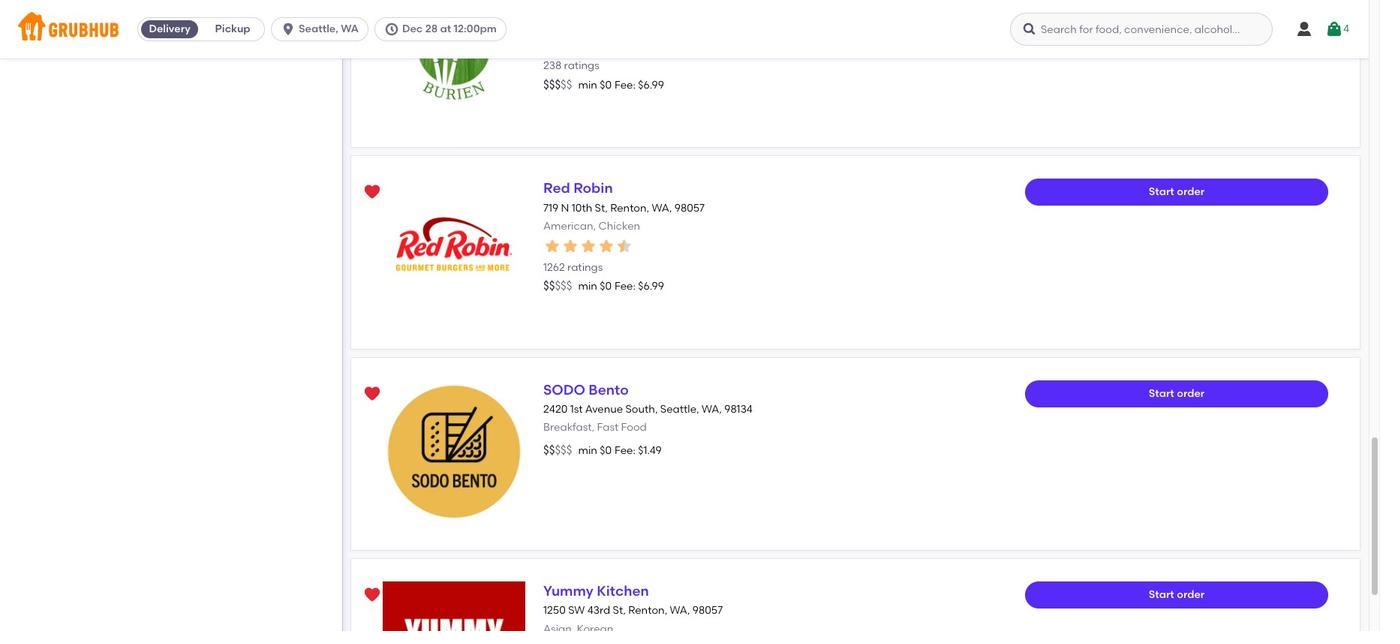 Task type: describe. For each thing, give the bounding box(es) containing it.
saved restaurant image for sodo bento
[[363, 385, 381, 403]]

min $0 fee: $6.99 for $$$
[[579, 78, 664, 91]]

main navigation navigation
[[0, 0, 1370, 59]]

12:00pm
[[454, 23, 497, 35]]

2420
[[544, 403, 568, 416]]

dec 28 at 12:00pm button
[[375, 17, 513, 41]]

98057 for robin
[[675, 202, 705, 214]]

2 fee: from the top
[[615, 280, 636, 293]]

1st
[[570, 403, 583, 416]]

238 ratings
[[544, 59, 600, 72]]

98057 for kitchen
[[693, 605, 723, 617]]

719
[[544, 202, 559, 214]]

delivery
[[149, 23, 191, 35]]

2 $0 from the top
[[600, 280, 612, 293]]

3 $$$$$ from the top
[[544, 443, 573, 457]]

2 $$$$$ from the top
[[544, 279, 573, 293]]

pho vina burien logo image
[[383, 0, 526, 120]]

svg image for dec 28 at 12:00pm
[[384, 22, 399, 37]]

start order for sodo bento
[[1149, 387, 1205, 400]]

3 fee: from the top
[[615, 444, 636, 457]]

1262 ratings
[[544, 261, 603, 274]]

yummy kitchen 1250 sw 43rd st, renton, wa, 98057
[[544, 583, 723, 617]]

dec
[[402, 23, 423, 35]]

robin
[[574, 180, 613, 197]]

svg image
[[1296, 20, 1314, 38]]

pickup
[[215, 23, 251, 35]]

98134
[[725, 403, 753, 416]]

sodo bento logo image
[[383, 381, 526, 523]]

renton, for robin
[[611, 202, 650, 214]]

red
[[544, 180, 570, 197]]

fast
[[597, 421, 619, 434]]

$$ for min $0 fee: $1.49
[[544, 443, 555, 457]]

2 min from the top
[[579, 280, 598, 293]]

43rd
[[588, 605, 611, 617]]

bento
[[589, 381, 629, 399]]

n
[[561, 202, 569, 214]]

$6.99 for $$
[[638, 280, 664, 293]]

start for sodo bento
[[1149, 387, 1175, 400]]

ratings for 1262 ratings
[[568, 261, 603, 274]]

red robin 719 n 10th st, renton, wa, 98057 american, chicken
[[544, 180, 705, 233]]

yummy
[[544, 583, 594, 600]]

order for yummy kitchen
[[1178, 589, 1205, 601]]

start for red robin
[[1149, 186, 1175, 198]]

yummy kitchen link
[[544, 583, 649, 600]]

dec 28 at 12:00pm
[[402, 23, 497, 35]]

saved restaurant image for red robin
[[363, 184, 381, 202]]

$$$
[[544, 78, 561, 91]]

1250
[[544, 605, 566, 617]]

svg image for 4
[[1326, 20, 1344, 38]]

wa, for robin
[[652, 202, 672, 214]]

chicken
[[599, 220, 641, 233]]

start order for yummy kitchen
[[1149, 589, 1205, 601]]

4
[[1344, 22, 1350, 35]]

start for yummy kitchen
[[1149, 589, 1175, 601]]

4 button
[[1326, 16, 1350, 43]]

saved restaurant button for yummy kitchen
[[359, 582, 386, 609]]

south,
[[626, 403, 658, 416]]

svg image for seattle, wa
[[281, 22, 296, 37]]

wa
[[341, 23, 359, 35]]

saved restaurant image
[[363, 587, 381, 605]]

seattle, wa
[[299, 23, 359, 35]]



Task type: locate. For each thing, give the bounding box(es) containing it.
min down 1262 ratings
[[579, 280, 598, 293]]

1 $$$$$ from the top
[[544, 78, 573, 91]]

2 $$ from the top
[[544, 443, 555, 457]]

$6.99
[[638, 78, 664, 91], [638, 280, 664, 293]]

ratings for 238 ratings
[[564, 59, 600, 72]]

delivery button
[[138, 17, 201, 41]]

start order
[[1149, 186, 1205, 198], [1149, 387, 1205, 400], [1149, 589, 1205, 601]]

$$
[[544, 279, 555, 293], [544, 443, 555, 457]]

ratings right 1262 at the top left
[[568, 261, 603, 274]]

saved restaurant image
[[363, 184, 381, 202], [363, 385, 381, 403]]

start
[[1149, 186, 1175, 198], [1149, 387, 1175, 400], [1149, 589, 1175, 601]]

1 saved restaurant button from the top
[[359, 179, 386, 206]]

0 vertical spatial start order button
[[1026, 179, 1329, 206]]

renton, up chicken
[[611, 202, 650, 214]]

red robin link
[[544, 180, 613, 197]]

fee:
[[615, 78, 636, 91], [615, 280, 636, 293], [615, 444, 636, 457]]

1 vertical spatial saved restaurant button
[[359, 381, 386, 408]]

2 vertical spatial start
[[1149, 589, 1175, 601]]

sw
[[569, 605, 585, 617]]

1 vertical spatial order
[[1178, 387, 1205, 400]]

Search for food, convenience, alcohol... search field
[[1011, 13, 1274, 46]]

st, right 10th
[[595, 202, 608, 214]]

saved restaurant button
[[359, 179, 386, 206], [359, 381, 386, 408], [359, 582, 386, 609]]

0 vertical spatial $0
[[600, 78, 612, 91]]

1 vertical spatial $$$$$
[[544, 279, 573, 293]]

svg image
[[1326, 20, 1344, 38], [281, 22, 296, 37], [384, 22, 399, 37], [1023, 22, 1038, 37]]

renton, for kitchen
[[629, 605, 668, 617]]

seattle, inside sodo bento 2420 1st avenue south, seattle, wa, 98134 breakfast, fast food
[[661, 403, 700, 416]]

svg image inside dec 28 at 12:00pm button
[[384, 22, 399, 37]]

kitchen
[[597, 583, 649, 600]]

min $0 fee: $1.49
[[579, 444, 662, 457]]

order for sodo bento
[[1178, 387, 1205, 400]]

saved restaurant button for sodo bento
[[359, 381, 386, 408]]

min down "238 ratings"
[[579, 78, 598, 91]]

min
[[579, 78, 598, 91], [579, 280, 598, 293], [579, 444, 598, 457]]

1 vertical spatial fee:
[[615, 280, 636, 293]]

3 order from the top
[[1178, 589, 1205, 601]]

sodo
[[544, 381, 586, 399]]

1 vertical spatial start order button
[[1026, 381, 1329, 408]]

food
[[621, 421, 647, 434]]

98057 inside red robin 719 n 10th st, renton, wa, 98057 american, chicken
[[675, 202, 705, 214]]

sodo bento 2420 1st avenue south, seattle, wa, 98134 breakfast, fast food
[[544, 381, 753, 434]]

st, for kitchen
[[613, 605, 626, 617]]

0 vertical spatial fee:
[[615, 78, 636, 91]]

min $0 fee: $6.99 for $$
[[579, 280, 664, 293]]

0 vertical spatial saved restaurant button
[[359, 179, 386, 206]]

start order button for red robin
[[1026, 179, 1329, 206]]

fee: down chicken
[[615, 280, 636, 293]]

fee: down food on the left
[[615, 444, 636, 457]]

seattle, left the wa
[[299, 23, 339, 35]]

wa, inside sodo bento 2420 1st avenue south, seattle, wa, 98134 breakfast, fast food
[[702, 403, 722, 416]]

2 saved restaurant button from the top
[[359, 381, 386, 408]]

1 $0 from the top
[[600, 78, 612, 91]]

$$ down 'breakfast,' at the bottom left
[[544, 443, 555, 457]]

svg image inside seattle, wa button
[[281, 22, 296, 37]]

min $0 fee: $6.99 down 1262 ratings
[[579, 280, 664, 293]]

2 min $0 fee: $6.99 from the top
[[579, 280, 664, 293]]

2 vertical spatial min
[[579, 444, 598, 457]]

3 min from the top
[[579, 444, 598, 457]]

1 min from the top
[[579, 78, 598, 91]]

seattle,
[[299, 23, 339, 35], [661, 403, 700, 416]]

0 vertical spatial min
[[579, 78, 598, 91]]

1 vertical spatial min
[[579, 280, 598, 293]]

1 vertical spatial wa,
[[702, 403, 722, 416]]

start order for red robin
[[1149, 186, 1205, 198]]

1 horizontal spatial seattle,
[[661, 403, 700, 416]]

$$$$$ down 238 in the left top of the page
[[544, 78, 573, 91]]

1 min $0 fee: $6.99 from the top
[[579, 78, 664, 91]]

$0
[[600, 78, 612, 91], [600, 280, 612, 293], [600, 444, 612, 457]]

0 horizontal spatial seattle,
[[299, 23, 339, 35]]

0 vertical spatial min $0 fee: $6.99
[[579, 78, 664, 91]]

3 start order button from the top
[[1026, 582, 1329, 609]]

$$$$$
[[544, 78, 573, 91], [544, 279, 573, 293], [544, 443, 573, 457]]

svg image inside 4 "button"
[[1326, 20, 1344, 38]]

2 vertical spatial saved restaurant button
[[359, 582, 386, 609]]

st, down kitchen
[[613, 605, 626, 617]]

1 vertical spatial start order
[[1149, 387, 1205, 400]]

renton, inside red robin 719 n 10th st, renton, wa, 98057 american, chicken
[[611, 202, 650, 214]]

0 vertical spatial $6.99
[[638, 78, 664, 91]]

$6.99 down chicken
[[638, 280, 664, 293]]

98057 inside yummy kitchen 1250 sw 43rd st, renton, wa, 98057
[[693, 605, 723, 617]]

2 vertical spatial fee:
[[615, 444, 636, 457]]

start order button
[[1026, 179, 1329, 206], [1026, 381, 1329, 408], [1026, 582, 1329, 609]]

2 vertical spatial order
[[1178, 589, 1205, 601]]

3 start from the top
[[1149, 589, 1175, 601]]

2 vertical spatial start order button
[[1026, 582, 1329, 609]]

0 vertical spatial order
[[1178, 186, 1205, 198]]

1 saved restaurant image from the top
[[363, 184, 381, 202]]

1 vertical spatial seattle,
[[661, 403, 700, 416]]

$$ for min $0 fee: $6.99
[[544, 279, 555, 293]]

0 vertical spatial $$
[[544, 279, 555, 293]]

order
[[1178, 186, 1205, 198], [1178, 387, 1205, 400], [1178, 589, 1205, 601]]

avenue
[[586, 403, 623, 416]]

1 vertical spatial $0
[[600, 280, 612, 293]]

1 vertical spatial 98057
[[693, 605, 723, 617]]

$0 right $$$
[[600, 78, 612, 91]]

renton, inside yummy kitchen 1250 sw 43rd st, renton, wa, 98057
[[629, 605, 668, 617]]

$6.99 for $$$
[[638, 78, 664, 91]]

$$$$$ down 1262 at the top left
[[544, 279, 573, 293]]

0 horizontal spatial st,
[[595, 202, 608, 214]]

1 vertical spatial ratings
[[568, 261, 603, 274]]

0 vertical spatial ratings
[[564, 59, 600, 72]]

0 vertical spatial start order
[[1149, 186, 1205, 198]]

$0 down fast
[[600, 444, 612, 457]]

10th
[[572, 202, 593, 214]]

wa, inside red robin 719 n 10th st, renton, wa, 98057 american, chicken
[[652, 202, 672, 214]]

st, inside red robin 719 n 10th st, renton, wa, 98057 american, chicken
[[595, 202, 608, 214]]

3 start order from the top
[[1149, 589, 1205, 601]]

3 $0 from the top
[[600, 444, 612, 457]]

fee: right $$$
[[615, 78, 636, 91]]

1 vertical spatial renton,
[[629, 605, 668, 617]]

2 vertical spatial $$$$$
[[544, 443, 573, 457]]

$0 down 1262 ratings
[[600, 280, 612, 293]]

wa, for bento
[[702, 403, 722, 416]]

1 horizontal spatial st,
[[613, 605, 626, 617]]

0 vertical spatial renton,
[[611, 202, 650, 214]]

st,
[[595, 202, 608, 214], [613, 605, 626, 617]]

2 saved restaurant image from the top
[[363, 385, 381, 403]]

seattle, right south,
[[661, 403, 700, 416]]

2 vertical spatial start order
[[1149, 589, 1205, 601]]

2 vertical spatial wa,
[[670, 605, 690, 617]]

at
[[440, 23, 451, 35]]

seattle, inside seattle, wa button
[[299, 23, 339, 35]]

min $0 fee: $6.99
[[579, 78, 664, 91], [579, 280, 664, 293]]

1 vertical spatial $$
[[544, 443, 555, 457]]

st, for robin
[[595, 202, 608, 214]]

star icon image
[[544, 237, 562, 255], [562, 237, 580, 255], [580, 237, 598, 255], [598, 237, 616, 255], [616, 237, 634, 255], [616, 237, 634, 255]]

start order button for yummy kitchen
[[1026, 582, 1329, 609]]

2 vertical spatial $0
[[600, 444, 612, 457]]

0 vertical spatial start
[[1149, 186, 1175, 198]]

1 $$ from the top
[[544, 279, 555, 293]]

1 vertical spatial min $0 fee: $6.99
[[579, 280, 664, 293]]

28
[[425, 23, 438, 35]]

wa, for kitchen
[[670, 605, 690, 617]]

1 start order button from the top
[[1026, 179, 1329, 206]]

2 $6.99 from the top
[[638, 280, 664, 293]]

0 vertical spatial st,
[[595, 202, 608, 214]]

american,
[[544, 220, 596, 233]]

1 vertical spatial saved restaurant image
[[363, 385, 381, 403]]

$1.49
[[638, 444, 662, 457]]

2 order from the top
[[1178, 387, 1205, 400]]

2 start order button from the top
[[1026, 381, 1329, 408]]

saved restaurant button for red robin
[[359, 179, 386, 206]]

1 fee: from the top
[[615, 78, 636, 91]]

seattle, wa button
[[271, 17, 375, 41]]

1 vertical spatial st,
[[613, 605, 626, 617]]

238
[[544, 59, 562, 72]]

0 vertical spatial $$$$$
[[544, 78, 573, 91]]

sodo bento link
[[544, 381, 629, 399]]

renton,
[[611, 202, 650, 214], [629, 605, 668, 617]]

1 start order from the top
[[1149, 186, 1205, 198]]

renton, down kitchen
[[629, 605, 668, 617]]

3 saved restaurant button from the top
[[359, 582, 386, 609]]

ratings right 238 in the left top of the page
[[564, 59, 600, 72]]

1 vertical spatial $6.99
[[638, 280, 664, 293]]

0 vertical spatial saved restaurant image
[[363, 184, 381, 202]]

1 start from the top
[[1149, 186, 1175, 198]]

breakfast,
[[544, 421, 595, 434]]

wa, inside yummy kitchen 1250 sw 43rd st, renton, wa, 98057
[[670, 605, 690, 617]]

start order button for sodo bento
[[1026, 381, 1329, 408]]

pickup button
[[201, 17, 264, 41]]

yummy kitchen logo image
[[383, 582, 526, 631]]

1262
[[544, 261, 565, 274]]

wa,
[[652, 202, 672, 214], [702, 403, 722, 416], [670, 605, 690, 617]]

1 $6.99 from the top
[[638, 78, 664, 91]]

0 vertical spatial wa,
[[652, 202, 672, 214]]

0 vertical spatial seattle,
[[299, 23, 339, 35]]

$$ down 1262 at the top left
[[544, 279, 555, 293]]

st, inside yummy kitchen 1250 sw 43rd st, renton, wa, 98057
[[613, 605, 626, 617]]

$6.99 down the main navigation navigation
[[638, 78, 664, 91]]

0 vertical spatial 98057
[[675, 202, 705, 214]]

min $0 fee: $6.99 down "238 ratings"
[[579, 78, 664, 91]]

1 order from the top
[[1178, 186, 1205, 198]]

2 start from the top
[[1149, 387, 1175, 400]]

ratings
[[564, 59, 600, 72], [568, 261, 603, 274]]

order for red robin
[[1178, 186, 1205, 198]]

red robin logo image
[[383, 179, 526, 322]]

2 start order from the top
[[1149, 387, 1205, 400]]

min down 'breakfast,' at the bottom left
[[579, 444, 598, 457]]

$$$$$ down 'breakfast,' at the bottom left
[[544, 443, 573, 457]]

98057
[[675, 202, 705, 214], [693, 605, 723, 617]]

1 vertical spatial start
[[1149, 387, 1175, 400]]



Task type: vqa. For each thing, say whether or not it's contained in the screenshot.
right svg image
yes



